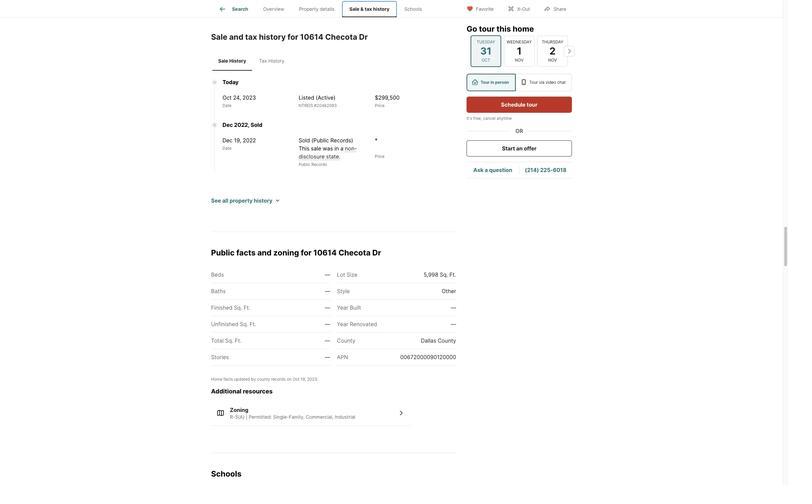 Task type: locate. For each thing, give the bounding box(es) containing it.
style
[[337, 288, 350, 295]]

1 price from the top
[[375, 103, 385, 108]]

1 vertical spatial for
[[301, 248, 312, 258]]

size
[[347, 271, 358, 278]]

tab list
[[211, 0, 435, 17], [211, 51, 293, 71]]

24,
[[233, 94, 241, 101]]

2 horizontal spatial oct
[[482, 58, 490, 63]]

tax down search
[[245, 32, 257, 42]]

5(a)
[[235, 414, 245, 420]]

0 horizontal spatial tour
[[479, 24, 495, 34]]

tour left person
[[481, 80, 490, 85]]

0 horizontal spatial tax
[[245, 32, 257, 42]]

0 horizontal spatial and
[[229, 32, 244, 42]]

sold up this
[[299, 137, 310, 144]]

history up today
[[229, 58, 246, 64]]

ft. up other on the bottom of page
[[450, 271, 456, 278]]

tour
[[479, 24, 495, 34], [527, 101, 538, 108]]

sale and tax history for 10614 checota dr
[[211, 32, 368, 42]]

1 vertical spatial 10614
[[314, 248, 337, 258]]

checota down details
[[325, 32, 357, 42]]

public for public facts and zoning for 10614 checota dr
[[211, 248, 235, 258]]

1 vertical spatial tour
[[527, 101, 538, 108]]

sale up sale history at the top left of page
[[211, 32, 227, 42]]

2 year from the top
[[337, 321, 348, 328]]

1
[[517, 45, 522, 57]]

1 horizontal spatial sold
[[299, 137, 310, 144]]

sale for sale history
[[218, 58, 228, 64]]

sale for sale & tax history
[[350, 6, 360, 12]]

nov for 1
[[515, 58, 524, 63]]

0 horizontal spatial in
[[335, 145, 339, 152]]

other
[[442, 288, 456, 295]]

history right "property" on the top left of the page
[[254, 197, 273, 204]]

0 vertical spatial a
[[341, 145, 344, 152]]

0 horizontal spatial facts
[[224, 377, 233, 382]]

sq.
[[440, 271, 448, 278], [234, 304, 242, 311], [240, 321, 248, 328], [225, 337, 233, 344]]

1 horizontal spatial 2023
[[307, 377, 317, 382]]

0 vertical spatial price
[[375, 103, 385, 108]]

1 vertical spatial a
[[485, 167, 488, 174]]

dec left 2022,
[[223, 122, 233, 128]]

0 vertical spatial history
[[373, 6, 390, 12]]

2 tab list from the top
[[211, 51, 293, 71]]

tuesday
[[477, 39, 495, 44]]

dec inside the 'dec 19, 2022 date'
[[223, 137, 233, 144]]

1 vertical spatial sale
[[211, 32, 227, 42]]

tour up tuesday
[[479, 24, 495, 34]]

tax history tab
[[252, 53, 292, 69]]

1 vertical spatial facts
[[224, 377, 233, 382]]

tab list for "see all property history" dropdown button
[[211, 51, 293, 71]]

records
[[312, 162, 327, 167]]

tour in person
[[481, 80, 509, 85]]

favorite
[[476, 6, 494, 12]]

this
[[497, 24, 511, 34]]

0 vertical spatial date
[[223, 103, 232, 108]]

0 vertical spatial checota
[[325, 32, 357, 42]]

0 vertical spatial 2023
[[243, 94, 256, 101]]

ft. down the finished sq. ft.
[[250, 321, 256, 328]]

0 horizontal spatial schools
[[211, 469, 242, 479]]

0 horizontal spatial tour
[[481, 80, 490, 85]]

public up beds
[[211, 248, 235, 258]]

dec
[[223, 122, 233, 128], [223, 137, 233, 144]]

it's free, cancel anytime
[[467, 116, 512, 121]]

1 dec from the top
[[223, 122, 233, 128]]

tour for go
[[479, 24, 495, 34]]

tour inside tour in person option
[[481, 80, 490, 85]]

0 horizontal spatial county
[[337, 337, 356, 344]]

1 horizontal spatial tax
[[365, 6, 372, 12]]

history for tax history
[[268, 58, 284, 64]]

(214) 225-6018
[[525, 167, 567, 174]]

tuesday 31 oct
[[477, 39, 495, 63]]

history right tax
[[268, 58, 284, 64]]

history inside tab
[[268, 58, 284, 64]]

date
[[223, 103, 232, 108], [223, 146, 232, 151]]

next image
[[564, 46, 575, 57]]

or
[[516, 128, 523, 134]]

history right the &
[[373, 6, 390, 12]]

list box
[[467, 74, 572, 91]]

sale left the &
[[350, 6, 360, 12]]

0 vertical spatial in
[[491, 80, 494, 85]]

ft. for 5,998 sq. ft.
[[450, 271, 456, 278]]

0 vertical spatial for
[[288, 32, 298, 42]]

2 history from the left
[[268, 58, 284, 64]]

0 vertical spatial tour
[[479, 24, 495, 34]]

year built
[[337, 304, 361, 311]]

|
[[246, 414, 248, 420]]

— for baths
[[325, 288, 330, 295]]

(active)
[[316, 94, 336, 101]]

0 vertical spatial public
[[299, 162, 310, 167]]

year left built
[[337, 304, 348, 311]]

1 vertical spatial year
[[337, 321, 348, 328]]

see all property history button
[[211, 197, 279, 205]]

it's
[[467, 116, 472, 121]]

2 date from the top
[[223, 146, 232, 151]]

1 history from the left
[[229, 58, 246, 64]]

1 vertical spatial 2023
[[307, 377, 317, 382]]

ft. for total sq. ft.
[[235, 337, 242, 344]]

10614 for history
[[300, 32, 324, 42]]

ft. up unfinished sq. ft.
[[244, 304, 250, 311]]

0 vertical spatial and
[[229, 32, 244, 42]]

history inside "see all property history" dropdown button
[[254, 197, 273, 204]]

facts
[[236, 248, 256, 258], [224, 377, 233, 382]]

$299,500 price
[[375, 94, 400, 108]]

single-
[[273, 414, 289, 420]]

tab list containing sale history
[[211, 51, 293, 71]]

1 vertical spatial public
[[211, 248, 235, 258]]

for right zoning
[[301, 248, 312, 258]]

1 horizontal spatial dr
[[373, 248, 381, 258]]

date inside the 'dec 19, 2022 date'
[[223, 146, 232, 151]]

in inside option
[[491, 80, 494, 85]]

tax inside tab
[[365, 6, 372, 12]]

for for zoning
[[301, 248, 312, 258]]

1 horizontal spatial public
[[299, 162, 310, 167]]

2 nov from the left
[[548, 58, 557, 63]]

ft.
[[450, 271, 456, 278], [244, 304, 250, 311], [250, 321, 256, 328], [235, 337, 242, 344]]

all
[[222, 197, 228, 204]]

1 vertical spatial tax
[[245, 32, 257, 42]]

1 year from the top
[[337, 304, 348, 311]]

ft. down unfinished sq. ft.
[[235, 337, 242, 344]]

baths
[[211, 288, 226, 295]]

finished sq. ft.
[[211, 304, 250, 311]]

1 vertical spatial schools
[[211, 469, 242, 479]]

sale
[[311, 145, 321, 152]]

history for all
[[254, 197, 273, 204]]

1 horizontal spatial schools
[[405, 6, 422, 12]]

date inside oct 24, 2023 date
[[223, 103, 232, 108]]

0 horizontal spatial oct
[[223, 94, 232, 101]]

6018
[[553, 167, 567, 174]]

in
[[491, 80, 494, 85], [335, 145, 339, 152]]

tour right schedule
[[527, 101, 538, 108]]

tour inside button
[[527, 101, 538, 108]]

dec for dec 19, 2022 date
[[223, 137, 233, 144]]

county right dallas
[[438, 337, 456, 344]]

chat
[[558, 80, 566, 85]]

for up tax history tab at the top left of page
[[288, 32, 298, 42]]

zoning
[[230, 407, 249, 414]]

lot
[[337, 271, 345, 278]]

non- disclosure state.
[[299, 145, 357, 160]]

schools tab
[[397, 1, 430, 17]]

*
[[375, 137, 378, 144]]

date down today
[[223, 103, 232, 108]]

1 vertical spatial dr
[[373, 248, 381, 258]]

0 horizontal spatial nov
[[515, 58, 524, 63]]

schools
[[405, 6, 422, 12], [211, 469, 242, 479]]

0 horizontal spatial history
[[229, 58, 246, 64]]

sq. right finished
[[234, 304, 242, 311]]

2 dec from the top
[[223, 137, 233, 144]]

1 vertical spatial dec
[[223, 137, 233, 144]]

sq. right unfinished
[[240, 321, 248, 328]]

nov inside thursday 2 nov
[[548, 58, 557, 63]]

listed (active) ntreis #20462093
[[299, 94, 337, 108]]

sale up today
[[218, 58, 228, 64]]

tour in person option
[[467, 74, 516, 91]]

dr
[[359, 32, 368, 42], [373, 248, 381, 258]]

dr for sale and tax history for 10614 checota dr
[[359, 32, 368, 42]]

price down *
[[375, 154, 385, 159]]

year down the year built
[[337, 321, 348, 328]]

tour via video chat option
[[516, 74, 572, 91]]

a
[[341, 145, 344, 152], [485, 167, 488, 174]]

2 tour from the left
[[530, 80, 538, 85]]

video
[[546, 80, 556, 85]]

0 vertical spatial year
[[337, 304, 348, 311]]

start an offer
[[502, 145, 537, 152]]

0 horizontal spatial for
[[288, 32, 298, 42]]

overview tab
[[256, 1, 292, 17]]

0 vertical spatial sold
[[251, 122, 262, 128]]

— for stories
[[325, 354, 330, 361]]

and
[[229, 32, 244, 42], [257, 248, 272, 258]]

sq. right the 5,998
[[440, 271, 448, 278]]

0 horizontal spatial dr
[[359, 32, 368, 42]]

1 vertical spatial price
[[375, 154, 385, 159]]

0 vertical spatial 19,
[[234, 137, 241, 144]]

2 vertical spatial history
[[254, 197, 273, 204]]

19, right on
[[301, 377, 306, 382]]

and left zoning
[[257, 248, 272, 258]]

tour for schedule
[[527, 101, 538, 108]]

0 vertical spatial sale
[[350, 6, 360, 12]]

checota for public facts and zoning for 10614 checota dr
[[339, 248, 371, 258]]

nov down the 2
[[548, 58, 557, 63]]

total
[[211, 337, 224, 344]]

renovated
[[350, 321, 377, 328]]

0 vertical spatial schools
[[405, 6, 422, 12]]

property
[[299, 6, 319, 12]]

— for finished sq. ft.
[[325, 304, 330, 311]]

a down records)
[[341, 145, 344, 152]]

1 horizontal spatial county
[[438, 337, 456, 344]]

price down $299,500
[[375, 103, 385, 108]]

a right 'ask'
[[485, 167, 488, 174]]

1 horizontal spatial tour
[[527, 101, 538, 108]]

1 horizontal spatial 19,
[[301, 377, 306, 382]]

19, left 2022
[[234, 137, 241, 144]]

00672000090120000
[[400, 354, 456, 361]]

2 vertical spatial oct
[[293, 377, 300, 382]]

dec down dec 2022, sold
[[223, 137, 233, 144]]

built
[[350, 304, 361, 311]]

1 nov from the left
[[515, 58, 524, 63]]

1 horizontal spatial tour
[[530, 80, 538, 85]]

beds
[[211, 271, 224, 278]]

out
[[522, 6, 530, 12]]

1 horizontal spatial for
[[301, 248, 312, 258]]

1 date from the top
[[223, 103, 232, 108]]

0 horizontal spatial public
[[211, 248, 235, 258]]

facts for public
[[236, 248, 256, 258]]

sq. for finished
[[234, 304, 242, 311]]

0 horizontal spatial 19,
[[234, 137, 241, 144]]

1 horizontal spatial in
[[491, 80, 494, 85]]

2 price from the top
[[375, 154, 385, 159]]

0 vertical spatial dr
[[359, 32, 368, 42]]

year
[[337, 304, 348, 311], [337, 321, 348, 328]]

price inside $299,500 price
[[375, 103, 385, 108]]

non-
[[345, 145, 357, 152]]

1 vertical spatial checota
[[339, 248, 371, 258]]

2 vertical spatial sale
[[218, 58, 228, 64]]

nov inside 'wednesday 1 nov'
[[515, 58, 524, 63]]

19, inside the 'dec 19, 2022 date'
[[234, 137, 241, 144]]

oct inside the tuesday 31 oct
[[482, 58, 490, 63]]

1 vertical spatial date
[[223, 146, 232, 151]]

family,
[[289, 414, 305, 420]]

0 horizontal spatial 2023
[[243, 94, 256, 101]]

checota up size
[[339, 248, 371, 258]]

1 vertical spatial oct
[[223, 94, 232, 101]]

dr for public facts and zoning for 10614 checota dr
[[373, 248, 381, 258]]

disclosure
[[299, 153, 325, 160]]

and up sale history at the top left of page
[[229, 32, 244, 42]]

tax right the &
[[365, 6, 372, 12]]

in up state.
[[335, 145, 339, 152]]

county up apn
[[337, 337, 356, 344]]

— for total sq. ft.
[[325, 337, 330, 344]]

1 horizontal spatial a
[[485, 167, 488, 174]]

None button
[[471, 35, 501, 67], [504, 36, 535, 67], [538, 36, 568, 67], [471, 35, 501, 67], [504, 36, 535, 67], [538, 36, 568, 67]]

2 county from the left
[[438, 337, 456, 344]]

history inside tab
[[229, 58, 246, 64]]

cancel
[[483, 116, 496, 121]]

in left person
[[491, 80, 494, 85]]

history inside sale & tax history tab
[[373, 6, 390, 12]]

share button
[[539, 2, 572, 15]]

public down disclosure
[[299, 162, 310, 167]]

sold right 2022,
[[251, 122, 262, 128]]

1 tour from the left
[[481, 80, 490, 85]]

1 vertical spatial tab list
[[211, 51, 293, 71]]

history
[[373, 6, 390, 12], [259, 32, 286, 42], [254, 197, 273, 204]]

1 horizontal spatial nov
[[548, 58, 557, 63]]

stories
[[211, 354, 229, 361]]

— for unfinished sq. ft.
[[325, 321, 330, 328]]

0 vertical spatial dec
[[223, 122, 233, 128]]

offer
[[524, 145, 537, 152]]

oct right on
[[293, 377, 300, 382]]

2023 right 24,
[[243, 94, 256, 101]]

price for $299,500
[[375, 103, 385, 108]]

public records
[[299, 162, 327, 167]]

1 vertical spatial history
[[259, 32, 286, 42]]

1 vertical spatial and
[[257, 248, 272, 258]]

oct down 31
[[482, 58, 490, 63]]

1 tab list from the top
[[211, 0, 435, 17]]

1 horizontal spatial facts
[[236, 248, 256, 258]]

— for year renovated
[[451, 321, 456, 328]]

0 vertical spatial facts
[[236, 248, 256, 258]]

tab list containing search
[[211, 0, 435, 17]]

sale for sale and tax history for 10614 checota dr
[[211, 32, 227, 42]]

0 vertical spatial 10614
[[300, 32, 324, 42]]

date down dec 2022, sold
[[223, 146, 232, 151]]

history up tax history
[[259, 32, 286, 42]]

sq. for unfinished
[[240, 321, 248, 328]]

nov down 1
[[515, 58, 524, 63]]

see all property history
[[211, 197, 273, 204]]

dec for dec 2022, sold
[[223, 122, 233, 128]]

2023 right on
[[307, 377, 317, 382]]

tour left via
[[530, 80, 538, 85]]

19,
[[234, 137, 241, 144], [301, 377, 306, 382]]

sq. right total
[[225, 337, 233, 344]]

0 vertical spatial tab list
[[211, 0, 435, 17]]

tour inside tour via video chat option
[[530, 80, 538, 85]]

oct left 24,
[[223, 94, 232, 101]]

#20462093
[[314, 103, 337, 108]]

0 vertical spatial tax
[[365, 6, 372, 12]]

1 horizontal spatial history
[[268, 58, 284, 64]]

225-
[[540, 167, 553, 174]]

5,998 sq. ft.
[[424, 271, 456, 278]]

public
[[299, 162, 310, 167], [211, 248, 235, 258]]

thursday 2 nov
[[542, 39, 564, 63]]

0 vertical spatial oct
[[482, 58, 490, 63]]

checota
[[325, 32, 357, 42], [339, 248, 371, 258]]

10614 for zoning
[[314, 248, 337, 258]]



Task type: vqa. For each thing, say whether or not it's contained in the screenshot.
option group containing All
no



Task type: describe. For each thing, give the bounding box(es) containing it.
history for and
[[259, 32, 286, 42]]

dallas county
[[421, 337, 456, 344]]

ft. for finished sq. ft.
[[244, 304, 250, 311]]

1 vertical spatial 19,
[[301, 377, 306, 382]]

thursday
[[542, 39, 564, 44]]

industrial
[[335, 414, 355, 420]]

additional resources
[[211, 388, 273, 395]]

1 county from the left
[[337, 337, 356, 344]]

this
[[299, 145, 310, 152]]

2022
[[243, 137, 256, 144]]

tour for tour in person
[[481, 80, 490, 85]]

schools inside tab
[[405, 6, 422, 12]]

facts for home
[[224, 377, 233, 382]]

schedule tour
[[501, 101, 538, 108]]

public for public records
[[299, 162, 310, 167]]

5,998
[[424, 271, 439, 278]]

r-
[[230, 414, 235, 420]]

oct inside oct 24, 2023 date
[[223, 94, 232, 101]]

ask a question link
[[474, 167, 513, 174]]

free,
[[473, 116, 482, 121]]

details
[[320, 6, 335, 12]]

1 vertical spatial in
[[335, 145, 339, 152]]

overview
[[263, 6, 284, 12]]

unfinished sq. ft.
[[211, 321, 256, 328]]

go tour this home
[[467, 24, 534, 34]]

home
[[513, 24, 534, 34]]

records)
[[331, 137, 353, 144]]

ask
[[474, 167, 484, 174]]

sale & tax history tab
[[342, 1, 397, 17]]

tab list for x-out button
[[211, 0, 435, 17]]

— for beds
[[325, 271, 330, 278]]

dec 19, 2022 date
[[223, 137, 256, 151]]

favorite button
[[461, 2, 500, 15]]

via
[[539, 80, 545, 85]]

checota for sale and tax history for 10614 checota dr
[[325, 32, 357, 42]]

for for history
[[288, 32, 298, 42]]

tax for and
[[245, 32, 257, 42]]

property
[[230, 197, 253, 204]]

sq. for 5,998
[[440, 271, 448, 278]]

records
[[271, 377, 286, 382]]

year for year renovated
[[337, 321, 348, 328]]

1 horizontal spatial oct
[[293, 377, 300, 382]]

dec 2022, sold
[[223, 122, 262, 128]]

anytime
[[497, 116, 512, 121]]

additional
[[211, 388, 242, 395]]

was
[[323, 145, 333, 152]]

x-out
[[517, 6, 530, 12]]

schedule tour button
[[467, 97, 572, 113]]

2023 inside oct 24, 2023 date
[[243, 94, 256, 101]]

(214) 225-6018 link
[[525, 167, 567, 174]]

tour via video chat
[[530, 80, 566, 85]]

updated
[[234, 377, 250, 382]]

unfinished
[[211, 321, 238, 328]]

price for *
[[375, 154, 385, 159]]

x-out button
[[502, 2, 536, 15]]

wednesday
[[507, 39, 532, 44]]

apn
[[337, 354, 348, 361]]

0 horizontal spatial sold
[[251, 122, 262, 128]]

year for year built
[[337, 304, 348, 311]]

zoning r-5(a) | permitted: single-family, commercial, industrial
[[230, 407, 355, 420]]

sale & tax history
[[350, 6, 390, 12]]

permitted:
[[249, 414, 272, 420]]

date for dec 19, 2022
[[223, 146, 232, 151]]

start an offer button
[[467, 140, 572, 157]]

ntreis
[[299, 103, 313, 108]]

non- disclosure state. link
[[299, 145, 357, 160]]

property details tab
[[292, 1, 342, 17]]

x-
[[517, 6, 522, 12]]

resources
[[243, 388, 273, 395]]

ask a question
[[474, 167, 513, 174]]

sold (public records)
[[299, 137, 353, 144]]

commercial,
[[306, 414, 334, 420]]

county
[[257, 377, 270, 382]]

person
[[495, 80, 509, 85]]

(214)
[[525, 167, 539, 174]]

tax
[[259, 58, 267, 64]]

property details
[[299, 6, 335, 12]]

tax for &
[[365, 6, 372, 12]]

history for &
[[373, 6, 390, 12]]

0 horizontal spatial a
[[341, 145, 344, 152]]

* price
[[375, 137, 385, 159]]

date for oct 24, 2023
[[223, 103, 232, 108]]

share
[[554, 6, 566, 12]]

ft. for unfinished sq. ft.
[[250, 321, 256, 328]]

.
[[317, 377, 318, 382]]

list box containing tour in person
[[467, 74, 572, 91]]

finished
[[211, 304, 233, 311]]

state.
[[326, 153, 341, 160]]

2022,
[[234, 122, 250, 128]]

zoning
[[273, 248, 299, 258]]

dallas
[[421, 337, 436, 344]]

$299,500
[[375, 94, 400, 101]]

1 horizontal spatial and
[[257, 248, 272, 258]]

1 vertical spatial sold
[[299, 137, 310, 144]]

home
[[211, 377, 222, 382]]

— for year built
[[451, 304, 456, 311]]

sale history tab
[[213, 53, 252, 69]]

listed
[[299, 94, 314, 101]]

wednesday 1 nov
[[507, 39, 532, 63]]

today
[[223, 79, 239, 86]]

question
[[489, 167, 513, 174]]

start
[[502, 145, 515, 152]]

(public
[[312, 137, 329, 144]]

search
[[232, 6, 248, 12]]

history for sale history
[[229, 58, 246, 64]]

search link
[[219, 5, 248, 13]]

sq. for total
[[225, 337, 233, 344]]

home facts updated by county records on oct 19, 2023 .
[[211, 377, 318, 382]]

tour for tour via video chat
[[530, 80, 538, 85]]

go
[[467, 24, 477, 34]]

nov for 2
[[548, 58, 557, 63]]



